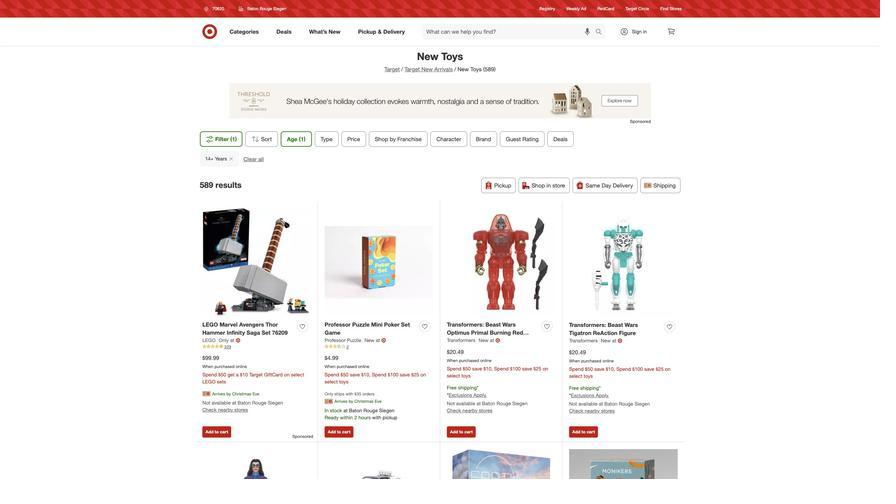Task type: describe. For each thing, give the bounding box(es) containing it.
years
[[215, 156, 227, 162]]

giftcard
[[264, 372, 283, 378]]

$100 for professor puzzle mini poker set game
[[388, 372, 399, 378]]

burning
[[490, 329, 511, 336]]

siegen inside dropdown button
[[273, 6, 287, 11]]

rouge inside not available at baton rouge siegen check nearby stores
[[252, 400, 267, 406]]

deals for deals link
[[277, 28, 292, 35]]

shipping
[[654, 182, 676, 189]]

eve for $99.99
[[253, 392, 260, 397]]

new right arrivals on the top
[[458, 66, 469, 73]]

shop for shop by franchise
[[375, 136, 389, 143]]

a
[[236, 372, 239, 378]]

siegen inside not available at baton rouge siegen check nearby stores
[[268, 400, 283, 406]]

76209
[[272, 329, 288, 336]]

on for professor puzzle mini poker set game
[[421, 372, 426, 378]]

rating
[[523, 136, 539, 143]]

by for professor puzzle mini poker set game
[[349, 399, 354, 404]]

what's
[[309, 28, 327, 35]]

new toys target / target new arrivals / new toys (589)
[[385, 50, 496, 73]]

available inside not available at baton rouge siegen check nearby stores
[[212, 400, 231, 406]]

toys for professor puzzle mini poker set game
[[339, 379, 349, 385]]

online for burning
[[481, 358, 492, 363]]

free for transformers: beast wars tigatron reaction figure
[[570, 385, 579, 391]]

$4.99
[[325, 355, 339, 362]]

toys for transformers: beast wars tigatron reaction figure
[[584, 374, 593, 380]]

transformers for tigatron
[[570, 338, 598, 344]]

when for transformers: beast wars tigatron reaction figure
[[570, 358, 581, 364]]

¬ for optimus
[[496, 337, 500, 344]]

at inside lego only at ¬
[[230, 337, 235, 343]]

in stock at  baton rouge siegen ready within 2 hours with pickup
[[325, 408, 398, 421]]

avengers
[[239, 321, 264, 328]]

price
[[348, 136, 360, 143]]

guest rating button
[[500, 132, 545, 147]]

set inside lego marvel avengers thor hammer infinity saga set 76209
[[262, 329, 271, 336]]

$10, for game
[[362, 372, 371, 378]]

new right the what's
[[329, 28, 341, 35]]

online for infinity
[[236, 364, 247, 369]]

figure inside transformers: beast wars optimus primal burning red reaction figure
[[473, 337, 490, 344]]

transformers: beast wars tigatron reaction figure
[[570, 322, 639, 337]]

2 inside in stock at  baton rouge siegen ready within 2 hours with pickup
[[355, 415, 357, 421]]

select for professor puzzle mini poker set game
[[325, 379, 338, 385]]

professor puzzle link
[[325, 337, 363, 344]]

optimus
[[447, 329, 470, 336]]

orders
[[363, 392, 375, 397]]

lego only at ¬
[[203, 337, 241, 344]]

$10
[[240, 372, 248, 378]]

with inside in stock at  baton rouge siegen ready within 2 hours with pickup
[[372, 415, 382, 421]]

puzzle for new
[[347, 337, 362, 343]]

$20.49 when purchased online spend $50 save $10, spend $100 save $25 on select toys for figure
[[570, 349, 671, 380]]

store
[[553, 182, 566, 189]]

target circle link
[[626, 6, 650, 12]]

¬ down mini
[[382, 337, 386, 344]]

by for lego marvel avengers thor hammer infinity saga set 76209
[[227, 392, 231, 397]]

infinity
[[227, 329, 245, 336]]

select inside $99.99 when purchased online spend $50 get a $10 target giftcard on select lego sets
[[291, 372, 304, 378]]

329 link
[[203, 344, 311, 350]]

thor
[[266, 321, 278, 328]]

search
[[593, 29, 610, 36]]

when for lego marvel avengers thor hammer infinity saga set 76209
[[203, 364, 214, 369]]

1 vertical spatial sponsored
[[293, 434, 313, 440]]

all
[[258, 156, 264, 163]]

apply. for primal
[[474, 392, 487, 398]]

marvel
[[220, 321, 238, 328]]

sort
[[261, 136, 272, 143]]

exclusions for transformers: beast wars tigatron reaction figure
[[571, 393, 595, 399]]

figure inside transformers: beast wars tigatron reaction figure
[[620, 330, 636, 337]]

transformers for optimus
[[447, 337, 476, 343]]

sign in
[[632, 28, 647, 34]]

stores for transformers: beast wars tigatron reaction figure
[[602, 408, 615, 414]]

when for transformers: beast wars optimus primal burning red reaction figure
[[447, 358, 458, 363]]

baton rouge siegen button
[[234, 2, 291, 15]]

not for transformers: beast wars tigatron reaction figure
[[570, 401, 578, 407]]

¬ for thor
[[236, 337, 241, 344]]

brand
[[476, 136, 491, 143]]

seasonal shipping icon image for $99.99
[[203, 390, 211, 399]]

redcard link
[[598, 6, 615, 12]]

not for transformers: beast wars optimus primal burning red reaction figure
[[447, 401, 455, 407]]

add to cart for transformers: beast wars optimus primal burning red reaction figure
[[450, 430, 473, 435]]

shop in store
[[532, 182, 566, 189]]

christmas for $4.99
[[355, 399, 374, 404]]

free shipping * * exclusions apply. not available at baton rouge siegen check nearby stores for primal
[[447, 385, 528, 414]]

to for professor puzzle mini poker set game
[[337, 430, 341, 435]]

$50 for professor puzzle mini poker set game
[[341, 372, 349, 378]]

at inside in stock at  baton rouge siegen ready within 2 hours with pickup
[[344, 408, 348, 414]]

on for transformers: beast wars tigatron reaction figure
[[666, 367, 671, 372]]

$99.99 when purchased online spend $50 get a $10 target giftcard on select lego sets
[[203, 355, 304, 385]]

filter (1)
[[215, 136, 237, 143]]

hours
[[359, 415, 371, 421]]

pickup for pickup
[[495, 182, 512, 189]]

shop in store button
[[519, 178, 570, 193]]

find stores
[[661, 6, 682, 11]]

exclusions apply. button for transformers: beast wars optimus primal burning red reaction figure
[[449, 392, 487, 399]]

transformers: beast wars optimus primal burning red reaction figure link
[[447, 321, 539, 344]]

purchased for burning
[[459, 358, 479, 363]]

cart for transformers: beast wars optimus primal burning red reaction figure
[[465, 430, 473, 435]]

arrives for $4.99
[[335, 399, 348, 404]]

in
[[325, 408, 329, 414]]

weekly ad link
[[567, 6, 587, 12]]

new down transformers: beast wars tigatron reaction figure
[[601, 338, 611, 344]]

sort button
[[245, 132, 278, 147]]

guest
[[506, 136, 521, 143]]

nearby for transformers: beast wars tigatron reaction figure
[[585, 408, 600, 414]]

14+ years button
[[200, 151, 239, 167]]

in for shop
[[547, 182, 551, 189]]

age
[[287, 136, 298, 143]]

14+ years
[[205, 156, 227, 162]]

same day delivery button
[[573, 178, 638, 193]]

registry link
[[540, 6, 556, 12]]

pickup for pickup & delivery
[[358, 28, 377, 35]]

professor puzzle mini poker set game link
[[325, 321, 417, 337]]

add for professor puzzle mini poker set game
[[328, 430, 336, 435]]

shop by franchise
[[375, 136, 422, 143]]

baton inside not available at baton rouge siegen check nearby stores
[[238, 400, 251, 406]]

by inside button
[[390, 136, 396, 143]]

¬ for tigatron
[[618, 337, 623, 344]]

add for transformers: beast wars tigatron reaction figure
[[573, 430, 581, 435]]

red
[[513, 329, 524, 336]]

new down primal
[[479, 337, 489, 343]]

arrives for $99.99
[[212, 392, 225, 397]]

clear all
[[243, 156, 264, 163]]

stores for transformers: beast wars optimus primal burning red reaction figure
[[479, 408, 493, 414]]

rouge inside in stock at  baton rouge siegen ready within 2 hours with pickup
[[364, 408, 378, 414]]

same day delivery
[[586, 182, 634, 189]]

check inside not available at baton rouge siegen check nearby stores
[[203, 407, 217, 413]]

rouge inside dropdown button
[[260, 6, 272, 11]]

deals button
[[548, 132, 574, 147]]

stores
[[670, 6, 682, 11]]

baton inside dropdown button
[[248, 6, 259, 11]]

type button
[[315, 132, 339, 147]]

deals link
[[271, 24, 301, 39]]

70820 button
[[200, 2, 232, 15]]

$20.49 for transformers: beast wars optimus primal burning red reaction figure
[[447, 349, 464, 356]]

at inside not available at baton rouge siegen check nearby stores
[[232, 400, 236, 406]]

2 / from the left
[[455, 66, 457, 73]]

primal
[[471, 329, 489, 336]]

arrives by christmas eve for $4.99
[[335, 399, 382, 404]]

add to cart for transformers: beast wars tigatron reaction figure
[[573, 430, 595, 435]]

brand button
[[470, 132, 497, 147]]

saga
[[247, 329, 260, 336]]

check nearby stores button for transformers: beast wars tigatron reaction figure
[[570, 408, 615, 415]]

$4.99 when purchased online spend $50 save $10, spend $100 save $25 on select toys
[[325, 355, 426, 385]]

age (1)
[[287, 136, 306, 143]]

cart for professor puzzle mini poker set game
[[342, 430, 351, 435]]

0 horizontal spatial check nearby stores button
[[203, 407, 248, 414]]

get
[[228, 372, 235, 378]]

1 vertical spatial only
[[325, 392, 334, 397]]

advertisement region
[[229, 83, 651, 118]]

add to cart button for transformers: beast wars optimus primal burning red reaction figure
[[447, 427, 476, 438]]

shipping button
[[641, 178, 681, 193]]

$50 for transformers: beast wars tigatron reaction figure
[[586, 367, 593, 372]]

reaction inside transformers: beast wars optimus primal burning red reaction figure
[[447, 337, 472, 344]]

purchased for infinity
[[215, 364, 235, 369]]

target new arrivals link
[[405, 66, 453, 73]]

stock
[[330, 408, 342, 414]]

online for game
[[358, 364, 370, 369]]

franchise
[[398, 136, 422, 143]]

lego for lego only at ¬
[[203, 337, 216, 343]]

to for transformers: beast wars tigatron reaction figure
[[582, 430, 586, 435]]

purchased for game
[[337, 364, 357, 369]]

(1) for filter (1)
[[230, 136, 237, 143]]

70820
[[213, 6, 224, 11]]

on for transformers: beast wars optimus primal burning red reaction figure
[[543, 366, 549, 372]]

not available at baton rouge siegen check nearby stores
[[203, 400, 283, 413]]

shipping for tigatron
[[581, 385, 600, 391]]

transformers: beast wars tigatron reaction figure link
[[570, 321, 662, 337]]

lego for lego marvel avengers thor hammer infinity saga set 76209
[[203, 321, 218, 328]]



Task type: vqa. For each thing, say whether or not it's contained in the screenshot.
topmost Mate
no



Task type: locate. For each thing, give the bounding box(es) containing it.
professor down game at the left bottom
[[325, 337, 346, 343]]

professor up game at the left bottom
[[325, 321, 351, 328]]

with right hours
[[372, 415, 382, 421]]

$25 for transformers: beast wars optimus primal burning red reaction figure
[[534, 366, 542, 372]]

$50 inside $4.99 when purchased online spend $50 save $10, spend $100 save $25 on select toys
[[341, 372, 349, 378]]

target link
[[385, 66, 400, 73]]

by left franchise on the top
[[390, 136, 396, 143]]

¬ down burning at bottom
[[496, 337, 500, 344]]

1 professor from the top
[[325, 321, 351, 328]]

1 horizontal spatial available
[[457, 401, 476, 407]]

eve
[[253, 392, 260, 397], [375, 399, 382, 404]]

asmodee earth board game image
[[447, 450, 556, 480], [447, 450, 556, 480]]

0 vertical spatial pickup
[[358, 28, 377, 35]]

lego
[[203, 321, 218, 328], [203, 337, 216, 343], [203, 379, 216, 385]]

when down $4.99
[[325, 364, 336, 369]]

0 horizontal spatial set
[[262, 329, 271, 336]]

delivery inside pickup & delivery link
[[384, 28, 405, 35]]

target inside $99.99 when purchased online spend $50 get a $10 target giftcard on select lego sets
[[249, 372, 263, 378]]

at inside professor puzzle new at ¬
[[376, 337, 380, 343]]

wars
[[503, 321, 516, 328], [625, 322, 639, 329]]

0 vertical spatial sponsored
[[631, 119, 651, 124]]

0 horizontal spatial reaction
[[447, 337, 472, 344]]

exclusions
[[449, 392, 473, 398], [571, 393, 595, 399]]

1 horizontal spatial transformers:
[[570, 322, 607, 329]]

0 vertical spatial eve
[[253, 392, 260, 397]]

add to cart
[[206, 430, 228, 435], [328, 430, 351, 435], [450, 430, 473, 435], [573, 430, 595, 435]]

$20.49 down optimus
[[447, 349, 464, 356]]

greenlight 1/64 1987 chevy silverado monster truck, wasted wages, kings of crunch 10 49100-d image
[[325, 450, 433, 480], [325, 450, 433, 480]]

$10, for burning
[[484, 366, 493, 372]]

cart for transformers: beast wars tigatron reaction figure
[[587, 430, 595, 435]]

set right poker
[[401, 321, 410, 328]]

stores inside not available at baton rouge siegen check nearby stores
[[235, 407, 248, 413]]

1 vertical spatial reaction
[[447, 337, 472, 344]]

in inside button
[[547, 182, 551, 189]]

1 add to cart from the left
[[206, 430, 228, 435]]

transformers down tigatron
[[570, 338, 598, 344]]

save
[[472, 366, 483, 372], [522, 366, 533, 372], [595, 367, 605, 372], [645, 367, 655, 372], [350, 372, 360, 378], [400, 372, 410, 378]]

1 horizontal spatial shipping
[[581, 385, 600, 391]]

589 results
[[200, 180, 242, 190]]

professor puzzle mini poker set game image
[[325, 209, 433, 317], [325, 209, 433, 317]]

0 horizontal spatial exclusions apply. button
[[449, 392, 487, 399]]

select for transformers: beast wars optimus primal burning red reaction figure
[[447, 373, 460, 379]]

329
[[224, 344, 231, 350]]

1 add to cart button from the left
[[203, 427, 231, 438]]

*
[[477, 385, 479, 391], [600, 385, 601, 391], [447, 392, 449, 398], [570, 393, 571, 399]]

2 cart from the left
[[342, 430, 351, 435]]

$25
[[534, 366, 542, 372], [656, 367, 664, 372], [412, 372, 419, 378]]

sets
[[217, 379, 226, 385]]

deals inside button
[[554, 136, 568, 143]]

1 horizontal spatial arrives by christmas eve
[[335, 399, 382, 404]]

deals right rating
[[554, 136, 568, 143]]

(1) right the filter
[[230, 136, 237, 143]]

categories link
[[224, 24, 268, 39]]

puzzle left mini
[[352, 321, 370, 328]]

1 horizontal spatial stores
[[479, 408, 493, 414]]

$100 inside $4.99 when purchased online spend $50 save $10, spend $100 save $25 on select toys
[[388, 372, 399, 378]]

0 horizontal spatial $20.49 when purchased online spend $50 save $10, spend $100 save $25 on select toys
[[447, 349, 549, 379]]

0 horizontal spatial pickup
[[358, 28, 377, 35]]

1 horizontal spatial transformers
[[570, 338, 598, 344]]

add to cart button for lego marvel avengers thor hammer infinity saga set 76209
[[203, 427, 231, 438]]

find
[[661, 6, 669, 11]]

eve up in stock at  baton rouge siegen ready within 2 hours with pickup
[[375, 399, 382, 404]]

sign
[[632, 28, 642, 34]]

by down only ships with $35 orders
[[349, 399, 354, 404]]

2 horizontal spatial available
[[579, 401, 598, 407]]

2 professor from the top
[[325, 337, 346, 343]]

pickup & delivery link
[[352, 24, 414, 39]]

christmas
[[232, 392, 252, 397], [355, 399, 374, 404]]

add to cart button
[[203, 427, 231, 438], [325, 427, 354, 438], [447, 427, 476, 438], [570, 427, 599, 438]]

shop right the price
[[375, 136, 389, 143]]

1 to from the left
[[215, 430, 219, 435]]

filter
[[215, 136, 229, 143]]

1 horizontal spatial eve
[[375, 399, 382, 404]]

0 horizontal spatial apply.
[[474, 392, 487, 398]]

puzzle inside professor puzzle new at ¬
[[347, 337, 362, 343]]

toys left (589)
[[471, 66, 482, 73]]

arrives
[[212, 392, 225, 397], [335, 399, 348, 404]]

transformers: beast wars optimus primal burning red reaction figure
[[447, 321, 524, 344]]

only
[[219, 337, 229, 343], [325, 392, 334, 397]]

purchased up get
[[215, 364, 235, 369]]

wars inside transformers: beast wars optimus primal burning red reaction figure
[[503, 321, 516, 328]]

¬ down transformers: beast wars tigatron reaction figure
[[618, 337, 623, 344]]

pickup button
[[482, 178, 516, 193]]

1 vertical spatial in
[[547, 182, 551, 189]]

3 lego from the top
[[203, 379, 216, 385]]

reaction down optimus
[[447, 337, 472, 344]]

lego down hammer
[[203, 337, 216, 343]]

2
[[347, 344, 349, 350], [355, 415, 357, 421]]

exclusions apply. button for transformers: beast wars tigatron reaction figure
[[571, 392, 609, 400]]

1 horizontal spatial $25
[[534, 366, 542, 372]]

2 lego from the top
[[203, 337, 216, 343]]

transformers down optimus
[[447, 337, 476, 343]]

1 horizontal spatial exclusions
[[571, 393, 595, 399]]

2 add from the left
[[328, 430, 336, 435]]

arrives by christmas eve for $99.99
[[212, 392, 260, 397]]

beast inside transformers: beast wars tigatron reaction figure
[[608, 322, 624, 329]]

to for transformers: beast wars optimus primal burning red reaction figure
[[460, 430, 464, 435]]

2 add to cart button from the left
[[325, 427, 354, 438]]

purchased for figure
[[582, 358, 602, 364]]

¬ down infinity
[[236, 337, 241, 344]]

redcard
[[598, 6, 615, 11]]

game
[[325, 329, 341, 336]]

figure
[[620, 330, 636, 337], [473, 337, 490, 344]]

delivery for pickup & delivery
[[384, 28, 405, 35]]

price button
[[342, 132, 366, 147]]

shop left store
[[532, 182, 545, 189]]

delivery for same day delivery
[[613, 182, 634, 189]]

0 vertical spatial by
[[390, 136, 396, 143]]

check nearby stores button for transformers: beast wars optimus primal burning red reaction figure
[[447, 408, 493, 415]]

1 vertical spatial toys
[[471, 66, 482, 73]]

1 horizontal spatial check
[[447, 408, 461, 414]]

0 horizontal spatial figure
[[473, 337, 490, 344]]

on inside $4.99 when purchased online spend $50 save $10, spend $100 save $25 on select toys
[[421, 372, 426, 378]]

0 horizontal spatial christmas
[[232, 392, 252, 397]]

1 horizontal spatial only
[[325, 392, 334, 397]]

2 to from the left
[[337, 430, 341, 435]]

1 vertical spatial arrives
[[335, 399, 348, 404]]

in right sign
[[644, 28, 647, 34]]

What can we help you find? suggestions appear below search field
[[423, 24, 598, 39]]

lego marvel avengers thor hammer infinity saga set 76209 image
[[203, 209, 311, 317], [203, 209, 311, 317]]

$100 for transformers: beast wars tigatron reaction figure
[[633, 367, 644, 372]]

apply.
[[474, 392, 487, 398], [596, 393, 609, 399]]

free for transformers: beast wars optimus primal burning red reaction figure
[[447, 385, 457, 391]]

set down thor
[[262, 329, 271, 336]]

wars for burning
[[503, 321, 516, 328]]

new inside professor puzzle new at ¬
[[365, 337, 375, 343]]

0 horizontal spatial 2
[[347, 344, 349, 350]]

when down optimus
[[447, 358, 458, 363]]

only left ships
[[325, 392, 334, 397]]

siegen inside in stock at  baton rouge siegen ready within 2 hours with pickup
[[379, 408, 395, 414]]

$25 inside $4.99 when purchased online spend $50 save $10, spend $100 save $25 on select toys
[[412, 372, 419, 378]]

check nearby stores button
[[203, 407, 248, 414], [447, 408, 493, 415], [570, 408, 615, 415]]

4 add to cart from the left
[[573, 430, 595, 435]]

lego inside lego only at ¬
[[203, 337, 216, 343]]

professor for professor puzzle new at ¬
[[325, 337, 346, 343]]

day
[[602, 182, 612, 189]]

asmodee monikers board game image
[[570, 450, 678, 480], [570, 450, 678, 480]]

0 horizontal spatial stores
[[235, 407, 248, 413]]

0 horizontal spatial beast
[[486, 321, 501, 328]]

beast for figure
[[608, 322, 624, 329]]

$35
[[355, 392, 362, 397]]

arrives down ships
[[335, 399, 348, 404]]

2 horizontal spatial by
[[390, 136, 396, 143]]

transformers: for tigatron
[[570, 322, 607, 329]]

to for lego marvel avengers thor hammer infinity saga set 76209
[[215, 430, 219, 435]]

2 horizontal spatial $25
[[656, 367, 664, 372]]

1 horizontal spatial exclusions apply. button
[[571, 392, 609, 400]]

add to cart for professor puzzle mini poker set game
[[328, 430, 351, 435]]

only up the 329
[[219, 337, 229, 343]]

1 horizontal spatial with
[[372, 415, 382, 421]]

ships
[[335, 392, 345, 397]]

3 to from the left
[[460, 430, 464, 435]]

1 horizontal spatial free shipping * * exclusions apply. not available at baton rouge siegen check nearby stores
[[570, 385, 650, 414]]

purchased inside $99.99 when purchased online spend $50 get a $10 target giftcard on select lego sets
[[215, 364, 235, 369]]

transformers: beast wars tigatron reaction figure image
[[570, 209, 678, 317], [570, 209, 678, 317]]

1 horizontal spatial toys
[[462, 373, 471, 379]]

christmas down orders
[[355, 399, 374, 404]]

when inside $4.99 when purchased online spend $50 save $10, spend $100 save $25 on select toys
[[325, 364, 336, 369]]

cart for lego marvel avengers thor hammer infinity saga set 76209
[[220, 430, 228, 435]]

1 cart from the left
[[220, 430, 228, 435]]

filter (1) button
[[200, 132, 243, 147]]

puzzle inside the professor puzzle mini poker set game
[[352, 321, 370, 328]]

reaction right tigatron
[[593, 330, 618, 337]]

/ right target link
[[402, 66, 403, 73]]

2 horizontal spatial $100
[[633, 367, 644, 372]]

4 add to cart button from the left
[[570, 427, 599, 438]]

registry
[[540, 6, 556, 11]]

transformers: inside transformers: beast wars tigatron reaction figure
[[570, 322, 607, 329]]

transformers: up optimus
[[447, 321, 484, 328]]

toys up arrivals on the top
[[442, 50, 463, 63]]

$50 for lego marvel avengers thor hammer infinity saga set 76209
[[218, 372, 226, 378]]

$10, inside $4.99 when purchased online spend $50 save $10, spend $100 save $25 on select toys
[[362, 372, 371, 378]]

1 horizontal spatial in
[[644, 28, 647, 34]]

when for professor puzzle mini poker set game
[[325, 364, 336, 369]]

online down the 2 link
[[358, 364, 370, 369]]

find stores link
[[661, 6, 682, 12]]

shop inside button
[[375, 136, 389, 143]]

1 vertical spatial puzzle
[[347, 337, 362, 343]]

pickup inside button
[[495, 182, 512, 189]]

add to cart button for professor puzzle mini poker set game
[[325, 427, 354, 438]]

free shipping * * exclusions apply. not available at baton rouge siegen check nearby stores for reaction
[[570, 385, 650, 414]]

when down $99.99
[[203, 364, 214, 369]]

$20.49 down tigatron
[[570, 349, 586, 356]]

baton
[[248, 6, 259, 11], [238, 400, 251, 406], [483, 401, 496, 407], [605, 401, 618, 407], [349, 408, 362, 414]]

delivery right &
[[384, 28, 405, 35]]

(1) inside button
[[230, 136, 237, 143]]

delivery inside 'same day delivery' button
[[613, 182, 634, 189]]

1 vertical spatial figure
[[473, 337, 490, 344]]

lego marvel avengers thor hammer infinity saga set 76209 link
[[203, 321, 294, 337]]

0 vertical spatial puzzle
[[352, 321, 370, 328]]

mini
[[372, 321, 383, 328]]

baton inside in stock at  baton rouge siegen ready within 2 hours with pickup
[[349, 408, 362, 414]]

lego up hammer
[[203, 321, 218, 328]]

nearby for transformers: beast wars optimus primal burning red reaction figure
[[463, 408, 478, 414]]

with left $35
[[346, 392, 354, 397]]

add to cart button for transformers: beast wars tigatron reaction figure
[[570, 427, 599, 438]]

3 add to cart button from the left
[[447, 427, 476, 438]]

0 horizontal spatial wars
[[503, 321, 516, 328]]

$100 for transformers: beast wars optimus primal burning red reaction figure
[[510, 366, 521, 372]]

0 horizontal spatial toys
[[442, 50, 463, 63]]

character
[[437, 136, 462, 143]]

transformers: beast wars optimus primal burning red reaction figure image
[[447, 209, 556, 317], [447, 209, 556, 317]]

reaction inside transformers: beast wars tigatron reaction figure
[[593, 330, 618, 337]]

purchased down tigatron
[[582, 358, 602, 364]]

delivery
[[384, 28, 405, 35], [613, 182, 634, 189]]

shipping
[[458, 385, 477, 391], [581, 385, 600, 391]]

0 vertical spatial only
[[219, 337, 229, 343]]

cart
[[220, 430, 228, 435], [342, 430, 351, 435], [465, 430, 473, 435], [587, 430, 595, 435]]

1 horizontal spatial $20.49
[[570, 349, 586, 356]]

stores
[[235, 407, 248, 413], [479, 408, 493, 414], [602, 408, 615, 414]]

2 left hours
[[355, 415, 357, 421]]

transformers link for optimus
[[447, 337, 478, 344]]

2 vertical spatial by
[[349, 399, 354, 404]]

transformers:
[[447, 321, 484, 328], [570, 322, 607, 329]]

1 horizontal spatial deals
[[554, 136, 568, 143]]

0 vertical spatial set
[[401, 321, 410, 328]]

0 horizontal spatial arrives
[[212, 392, 225, 397]]

new up target new arrivals link
[[417, 50, 439, 63]]

4 to from the left
[[582, 430, 586, 435]]

$25 for professor puzzle mini poker set game
[[412, 372, 419, 378]]

1 vertical spatial arrives by christmas eve
[[335, 399, 382, 404]]

0 vertical spatial in
[[644, 28, 647, 34]]

seasonal shipping icon image for $4.99
[[325, 398, 333, 406]]

2 link
[[325, 344, 433, 350]]

only inside lego only at ¬
[[219, 337, 229, 343]]

1 horizontal spatial apply.
[[596, 393, 609, 399]]

0 horizontal spatial with
[[346, 392, 354, 397]]

0 horizontal spatial seasonal shipping icon image
[[203, 390, 211, 399]]

2 horizontal spatial nearby
[[585, 408, 600, 414]]

select inside $4.99 when purchased online spend $50 save $10, spend $100 save $25 on select toys
[[325, 379, 338, 385]]

0 horizontal spatial shop
[[375, 136, 389, 143]]

2 horizontal spatial $10,
[[606, 367, 616, 372]]

$10, for figure
[[606, 367, 616, 372]]

puzzle for mini
[[352, 321, 370, 328]]

/ right arrivals on the top
[[455, 66, 457, 73]]

3 add to cart from the left
[[450, 430, 473, 435]]

shop for shop in store
[[532, 182, 545, 189]]

2 horizontal spatial not
[[570, 401, 578, 407]]

1 horizontal spatial not
[[447, 401, 455, 407]]

$50 inside $99.99 when purchased online spend $50 get a $10 target giftcard on select lego sets
[[218, 372, 226, 378]]

transformers new at ¬ down primal
[[447, 337, 500, 344]]

what's new
[[309, 28, 341, 35]]

add to cart for lego marvel avengers thor hammer infinity saga set 76209
[[206, 430, 228, 435]]

1 horizontal spatial set
[[401, 321, 410, 328]]

available for transformers: beast wars tigatron reaction figure
[[579, 401, 598, 407]]

guest rating
[[506, 136, 539, 143]]

4 add from the left
[[573, 430, 581, 435]]

on inside $99.99 when purchased online spend $50 get a $10 target giftcard on select lego sets
[[284, 372, 290, 378]]

shipping for optimus
[[458, 385, 477, 391]]

transformers: for optimus
[[447, 321, 484, 328]]

deals for deals button
[[554, 136, 568, 143]]

transformers: inside transformers: beast wars optimus primal burning red reaction figure
[[447, 321, 484, 328]]

toys
[[442, 50, 463, 63], [471, 66, 482, 73]]

1 horizontal spatial $10,
[[484, 366, 493, 372]]

add for transformers: beast wars optimus primal burning red reaction figure
[[450, 430, 458, 435]]

online down transformers: beast wars optimus primal burning red reaction figure
[[481, 358, 492, 363]]

1 horizontal spatial $20.49 when purchased online spend $50 save $10, spend $100 save $25 on select toys
[[570, 349, 671, 380]]

1 horizontal spatial seasonal shipping icon image
[[325, 398, 333, 406]]

0 vertical spatial 2
[[347, 344, 349, 350]]

1 horizontal spatial shop
[[532, 182, 545, 189]]

toys inside $4.99 when purchased online spend $50 save $10, spend $100 save $25 on select toys
[[339, 379, 349, 385]]

0 horizontal spatial check
[[203, 407, 217, 413]]

0 horizontal spatial only
[[219, 337, 229, 343]]

check for transformers: beast wars tigatron reaction figure
[[570, 408, 584, 414]]

set inside the professor puzzle mini poker set game
[[401, 321, 410, 328]]

add
[[206, 430, 214, 435], [328, 430, 336, 435], [450, 430, 458, 435], [573, 430, 581, 435]]

arrivals
[[435, 66, 453, 73]]

lego inside lego marvel avengers thor hammer infinity saga set 76209
[[203, 321, 218, 328]]

lego link
[[203, 337, 218, 344]]

spend inside $99.99 when purchased online spend $50 get a $10 target giftcard on select lego sets
[[203, 372, 217, 378]]

$50 for transformers: beast wars optimus primal burning red reaction figure
[[463, 366, 471, 372]]

4 cart from the left
[[587, 430, 595, 435]]

in left store
[[547, 182, 551, 189]]

weekly
[[567, 6, 580, 11]]

ready
[[325, 415, 339, 421]]

/
[[402, 66, 403, 73], [455, 66, 457, 73]]

baton rouge siegen
[[248, 6, 287, 11]]

lego inside $99.99 when purchased online spend $50 get a $10 target giftcard on select lego sets
[[203, 379, 216, 385]]

arrives down sets
[[212, 392, 225, 397]]

transformers new at ¬ down transformers: beast wars tigatron reaction figure
[[570, 337, 623, 344]]

3 cart from the left
[[465, 430, 473, 435]]

arrives by christmas eve down $35
[[335, 399, 382, 404]]

transformers link down optimus
[[447, 337, 478, 344]]

0 horizontal spatial $10,
[[362, 372, 371, 378]]

when inside $99.99 when purchased online spend $50 get a $10 target giftcard on select lego sets
[[203, 364, 214, 369]]

sponsored
[[631, 119, 651, 124], [293, 434, 313, 440]]

0 horizontal spatial by
[[227, 392, 231, 397]]

search button
[[593, 24, 610, 41]]

$20.49 when purchased online spend $50 save $10, spend $100 save $25 on select toys for burning
[[447, 349, 549, 379]]

1 horizontal spatial toys
[[471, 66, 482, 73]]

$20.49 for transformers: beast wars tigatron reaction figure
[[570, 349, 586, 356]]

eve up not available at baton rouge siegen check nearby stores
[[253, 392, 260, 397]]

purchased down $4.99
[[337, 364, 357, 369]]

0 vertical spatial delivery
[[384, 28, 405, 35]]

2 (1) from the left
[[299, 136, 306, 143]]

shop
[[375, 136, 389, 143], [532, 182, 545, 189]]

by up not available at baton rouge siegen check nearby stores
[[227, 392, 231, 397]]

nearby inside not available at baton rouge siegen check nearby stores
[[218, 407, 233, 413]]

online down transformers: beast wars tigatron reaction figure
[[603, 358, 614, 364]]

in for sign
[[644, 28, 647, 34]]

purchased down primal
[[459, 358, 479, 363]]

1 vertical spatial delivery
[[613, 182, 634, 189]]

2 vertical spatial lego
[[203, 379, 216, 385]]

rouge
[[260, 6, 272, 11], [252, 400, 267, 406], [497, 401, 511, 407], [619, 401, 634, 407], [364, 408, 378, 414]]

0 horizontal spatial available
[[212, 400, 231, 406]]

new left arrivals on the top
[[422, 66, 433, 73]]

type
[[321, 136, 333, 143]]

0 horizontal spatial eve
[[253, 392, 260, 397]]

clear all button
[[243, 155, 264, 163]]

transformers
[[447, 337, 476, 343], [570, 338, 598, 344]]

0 horizontal spatial toys
[[339, 379, 349, 385]]

(1) for age (1)
[[299, 136, 306, 143]]

1 vertical spatial shop
[[532, 182, 545, 189]]

online inside $99.99 when purchased online spend $50 get a $10 target giftcard on select lego sets
[[236, 364, 247, 369]]

online for figure
[[603, 358, 614, 364]]

spend
[[447, 366, 462, 372], [495, 366, 509, 372], [570, 367, 584, 372], [617, 367, 631, 372], [203, 372, 217, 378], [325, 372, 339, 378], [372, 372, 387, 378]]

circle
[[639, 6, 650, 11]]

character button
[[431, 132, 468, 147]]

1 horizontal spatial wars
[[625, 322, 639, 329]]

lego left sets
[[203, 379, 216, 385]]

shop inside button
[[532, 182, 545, 189]]

2 add to cart from the left
[[328, 430, 351, 435]]

online up $10
[[236, 364, 247, 369]]

new down "professor puzzle mini poker set game" link
[[365, 337, 375, 343]]

(1) right age
[[299, 136, 306, 143]]

toys for transformers: beast wars optimus primal burning red reaction figure
[[462, 373, 471, 379]]

transformers: up tigatron
[[570, 322, 607, 329]]

online inside $4.99 when purchased online spend $50 save $10, spend $100 save $25 on select toys
[[358, 364, 370, 369]]

beast
[[486, 321, 501, 328], [608, 322, 624, 329]]

select for transformers: beast wars tigatron reaction figure
[[570, 374, 583, 380]]

1 vertical spatial professor
[[325, 337, 346, 343]]

available for transformers: beast wars optimus primal burning red reaction figure
[[457, 401, 476, 407]]

shop by franchise button
[[369, 132, 428, 147]]

3 add from the left
[[450, 430, 458, 435]]

2 horizontal spatial check
[[570, 408, 584, 414]]

professor for professor puzzle mini poker set game
[[325, 321, 351, 328]]

(589)
[[484, 66, 496, 73]]

1 horizontal spatial delivery
[[613, 182, 634, 189]]

¬
[[236, 337, 241, 344], [382, 337, 386, 344], [496, 337, 500, 344], [618, 337, 623, 344]]

poker
[[384, 321, 400, 328]]

new
[[329, 28, 341, 35], [417, 50, 439, 63], [422, 66, 433, 73], [458, 66, 469, 73], [365, 337, 375, 343], [479, 337, 489, 343], [601, 338, 611, 344]]

eve for $4.99
[[375, 399, 382, 404]]

0 vertical spatial deals
[[277, 28, 292, 35]]

transformers new at ¬ for primal
[[447, 337, 500, 344]]

1 horizontal spatial figure
[[620, 330, 636, 337]]

1 (1) from the left
[[230, 136, 237, 143]]

0 horizontal spatial transformers new at ¬
[[447, 337, 500, 344]]

purchased inside $4.99 when purchased online spend $50 save $10, spend $100 save $25 on select toys
[[337, 364, 357, 369]]

g.i. joe classified series baroness action figure (target exclusive) image
[[203, 450, 311, 480], [203, 450, 311, 480]]

1 vertical spatial lego
[[203, 337, 216, 343]]

what's new link
[[303, 24, 350, 39]]

professor inside the professor puzzle mini poker set game
[[325, 321, 351, 328]]

add for lego marvel avengers thor hammer infinity saga set 76209
[[206, 430, 214, 435]]

transformers link for tigatron
[[570, 337, 600, 344]]

wars inside transformers: beast wars tigatron reaction figure
[[625, 322, 639, 329]]

beast inside transformers: beast wars optimus primal burning red reaction figure
[[486, 321, 501, 328]]

1 / from the left
[[402, 66, 403, 73]]

2 down professor puzzle link
[[347, 344, 349, 350]]

professor inside professor puzzle new at ¬
[[325, 337, 346, 343]]

beast for burning
[[486, 321, 501, 328]]

0 horizontal spatial nearby
[[218, 407, 233, 413]]

0 vertical spatial christmas
[[232, 392, 252, 397]]

seasonal shipping icon image
[[203, 390, 211, 399], [325, 398, 333, 406]]

not inside not available at baton rouge siegen check nearby stores
[[203, 400, 210, 406]]

to
[[215, 430, 219, 435], [337, 430, 341, 435], [460, 430, 464, 435], [582, 430, 586, 435]]

puzzle down the professor puzzle mini poker set game
[[347, 337, 362, 343]]

puzzle
[[352, 321, 370, 328], [347, 337, 362, 343]]

1 vertical spatial set
[[262, 329, 271, 336]]

arrives by christmas eve up not available at baton rouge siegen check nearby stores
[[212, 392, 260, 397]]

weekly ad
[[567, 6, 587, 11]]

christmas up not available at baton rouge siegen check nearby stores
[[232, 392, 252, 397]]

1 vertical spatial 2
[[355, 415, 357, 421]]

wars for figure
[[625, 322, 639, 329]]

1 lego from the top
[[203, 321, 218, 328]]

1 horizontal spatial pickup
[[495, 182, 512, 189]]

1 horizontal spatial arrives
[[335, 399, 348, 404]]

0 vertical spatial figure
[[620, 330, 636, 337]]

0 vertical spatial arrives by christmas eve
[[212, 392, 260, 397]]

delivery right day
[[613, 182, 634, 189]]

exclusions for transformers: beast wars optimus primal burning red reaction figure
[[449, 392, 473, 398]]

1 add from the left
[[206, 430, 214, 435]]

transformers new at ¬ for reaction
[[570, 337, 623, 344]]

0 vertical spatial lego
[[203, 321, 218, 328]]

0 vertical spatial shop
[[375, 136, 389, 143]]

online
[[481, 358, 492, 363], [603, 358, 614, 364], [236, 364, 247, 369], [358, 364, 370, 369]]

not
[[203, 400, 210, 406], [447, 401, 455, 407], [570, 401, 578, 407]]

when down tigatron
[[570, 358, 581, 364]]

0 horizontal spatial transformers:
[[447, 321, 484, 328]]

1 vertical spatial christmas
[[355, 399, 374, 404]]

deals down the baton rouge siegen
[[277, 28, 292, 35]]

transformers link down tigatron
[[570, 337, 600, 344]]



